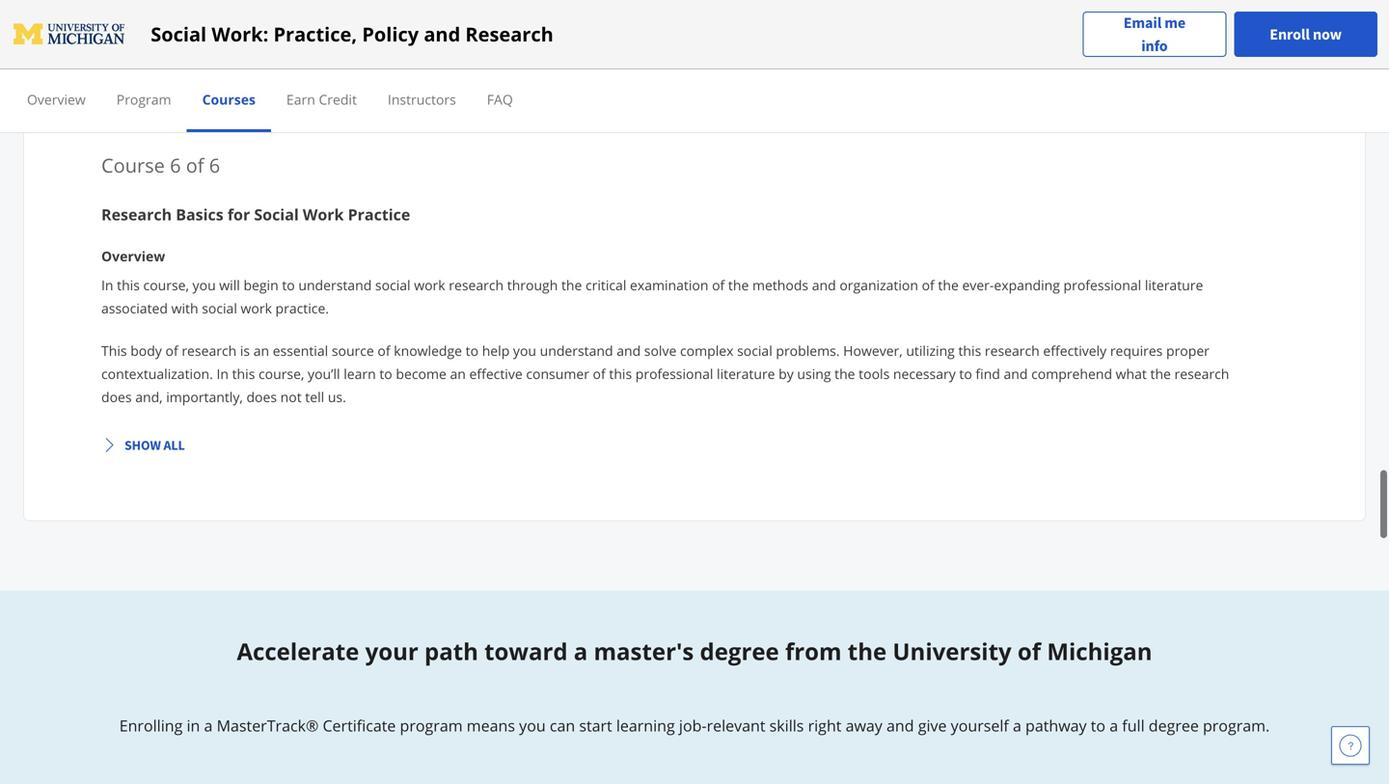 Task type: describe. For each thing, give the bounding box(es) containing it.
understand inside "in this course, you will begin to understand social work research through the critical examination of the methods and organization of the ever-expanding professional literature associated with social work practice."
[[299, 276, 372, 294]]

to left full
[[1091, 715, 1106, 736]]

basics
[[176, 204, 224, 225]]

a right yourself
[[1013, 715, 1022, 736]]

0 horizontal spatial degree
[[700, 636, 780, 667]]

professional inside "in this course, you will begin to understand social work research through the critical examination of the methods and organization of the ever-expanding professional literature associated with social work practice."
[[1064, 276, 1142, 294]]

comprehend
[[1032, 365, 1113, 383]]

of right the consumer
[[593, 365, 606, 383]]

of right the 'source'
[[378, 341, 391, 360]]

can
[[550, 715, 575, 736]]

not
[[281, 388, 302, 406]]

all
[[164, 437, 185, 454]]

1 horizontal spatial work
[[414, 276, 446, 294]]

0 horizontal spatial an
[[254, 341, 269, 360]]

and left solve
[[617, 341, 641, 360]]

through
[[507, 276, 558, 294]]

requires
[[1111, 341, 1163, 360]]

accelerate your path toward a master's degree from the university of michigan
[[237, 636, 1153, 667]]

faq
[[487, 90, 513, 109]]

certificate
[[323, 715, 396, 736]]

you inside "in this course, you will begin to understand social work research through the critical examination of the methods and organization of the ever-expanding professional literature associated with social work practice."
[[193, 276, 216, 294]]

social work: practice, policy and research
[[151, 21, 554, 47]]

course, inside "in this course, you will begin to understand social work research through the critical examination of the methods and organization of the ever-expanding professional literature associated with social work practice."
[[143, 276, 189, 294]]

body
[[130, 341, 162, 360]]

this
[[101, 341, 127, 360]]

importantly,
[[166, 388, 243, 406]]

0 horizontal spatial research
[[101, 204, 172, 225]]

what
[[1116, 365, 1148, 383]]

1 horizontal spatial research
[[466, 21, 554, 47]]

courses link
[[202, 90, 256, 109]]

learn
[[344, 365, 376, 383]]

to left find
[[960, 365, 973, 383]]

course
[[101, 152, 165, 178]]

now
[[1314, 25, 1343, 44]]

however,
[[844, 341, 903, 360]]

2 vertical spatial you
[[519, 715, 546, 736]]

email me info
[[1124, 13, 1186, 55]]

of right organization on the top
[[922, 276, 935, 294]]

skills
[[770, 715, 804, 736]]

the right from
[[848, 636, 887, 667]]

instructors
[[388, 90, 456, 109]]

source
[[332, 341, 374, 360]]

literature inside "this body of research is an essential source of knowledge to help you understand and solve complex social problems. however, utilizing this research effectively requires proper contextualization. in this course, you'll learn to become an effective consumer of this professional literature by using the tools necessary to find and comprehend what the research does and, importantly, does not tell us."
[[717, 365, 776, 383]]

tell
[[305, 388, 324, 406]]

program.
[[1204, 715, 1271, 736]]

yourself
[[951, 715, 1009, 736]]

faq link
[[487, 90, 513, 109]]

enrolling in a mastertrack® certificate program means you can start learning job-relevant skills right away and give yourself a pathway to a full degree program.
[[119, 715, 1271, 736]]

the left ever-
[[939, 276, 959, 294]]

enrolling
[[119, 715, 183, 736]]

means
[[467, 715, 515, 736]]

program
[[117, 90, 171, 109]]

in
[[187, 715, 200, 736]]

1 vertical spatial social
[[202, 299, 237, 317]]

this down is
[[232, 365, 255, 383]]

course 6 of 6
[[101, 152, 220, 178]]

this up find
[[959, 341, 982, 360]]

courses
[[202, 90, 256, 109]]

the left tools
[[835, 365, 856, 383]]

email me info button
[[1084, 11, 1227, 57]]

help
[[482, 341, 510, 360]]

methods
[[753, 276, 809, 294]]

effectively
[[1044, 341, 1107, 360]]

overview link
[[27, 90, 86, 109]]

using
[[798, 365, 832, 383]]

email
[[1124, 13, 1162, 32]]

of up basics
[[186, 152, 204, 178]]

critical
[[586, 276, 627, 294]]

necessary
[[894, 365, 956, 383]]

social inside "this body of research is an essential source of knowledge to help you understand and solve complex social problems. however, utilizing this research effectively requires proper contextualization. in this course, you'll learn to become an effective consumer of this professional literature by using the tools necessary to find and comprehend what the research does and, importantly, does not tell us."
[[737, 341, 773, 360]]

master's
[[594, 636, 694, 667]]

work:
[[212, 21, 269, 47]]

0 vertical spatial social
[[375, 276, 411, 294]]

literature inside "in this course, you will begin to understand social work research through the critical examination of the methods and organization of the ever-expanding professional literature associated with social work practice."
[[1146, 276, 1204, 294]]

in inside "in this course, you will begin to understand social work research through the critical examination of the methods and organization of the ever-expanding professional literature associated with social work practice."
[[101, 276, 113, 294]]

knowledge
[[394, 341, 462, 360]]

earn credit
[[287, 90, 357, 109]]

is
[[240, 341, 250, 360]]

a right in
[[204, 715, 213, 736]]

you'll
[[308, 365, 340, 383]]

practice
[[348, 204, 411, 225]]

show all
[[125, 437, 185, 454]]

pathway
[[1026, 715, 1087, 736]]

1 vertical spatial overview
[[101, 247, 165, 265]]

work
[[303, 204, 344, 225]]

earn credit link
[[287, 90, 357, 109]]

problems.
[[776, 341, 840, 360]]

professional inside "this body of research is an essential source of knowledge to help you understand and solve complex social problems. however, utilizing this research effectively requires proper contextualization. in this course, you'll learn to become an effective consumer of this professional literature by using the tools necessary to find and comprehend what the research does and, importantly, does not tell us."
[[636, 365, 714, 383]]

the left critical
[[562, 276, 582, 294]]

start
[[579, 715, 613, 736]]

right
[[808, 715, 842, 736]]

complex
[[680, 341, 734, 360]]

find
[[976, 365, 1001, 383]]

the left methods
[[729, 276, 749, 294]]



Task type: locate. For each thing, give the bounding box(es) containing it.
solve
[[645, 341, 677, 360]]

full
[[1123, 715, 1145, 736]]

0 vertical spatial research
[[466, 21, 554, 47]]

begin
[[244, 276, 279, 294]]

social down will
[[202, 299, 237, 317]]

0 horizontal spatial literature
[[717, 365, 776, 383]]

0 horizontal spatial course,
[[143, 276, 189, 294]]

1 vertical spatial work
[[241, 299, 272, 317]]

of left michigan
[[1018, 636, 1042, 667]]

mastertrack®
[[217, 715, 319, 736]]

path
[[425, 636, 479, 667]]

to left the help
[[466, 341, 479, 360]]

relevant
[[707, 715, 766, 736]]

1 vertical spatial in
[[217, 365, 229, 383]]

proper
[[1167, 341, 1210, 360]]

0 vertical spatial course,
[[143, 276, 189, 294]]

an right become
[[450, 365, 466, 383]]

0 vertical spatial overview
[[27, 90, 86, 109]]

literature
[[1146, 276, 1204, 294], [717, 365, 776, 383]]

the right what
[[1151, 365, 1172, 383]]

course, inside "this body of research is an essential source of knowledge to help you understand and solve complex social problems. however, utilizing this research effectively requires proper contextualization. in this course, you'll learn to become an effective consumer of this professional literature by using the tools necessary to find and comprehend what the research does and, importantly, does not tell us."
[[259, 365, 304, 383]]

professional down solve
[[636, 365, 714, 383]]

literature up 'proper'
[[1146, 276, 1204, 294]]

a right toward
[[574, 636, 588, 667]]

6
[[170, 152, 181, 178], [209, 152, 220, 178]]

practice.
[[276, 299, 329, 317]]

6 up basics
[[209, 152, 220, 178]]

examination
[[630, 276, 709, 294]]

6 right course
[[170, 152, 181, 178]]

1 horizontal spatial overview
[[101, 247, 165, 265]]

1 vertical spatial research
[[101, 204, 172, 225]]

of right examination
[[712, 276, 725, 294]]

course,
[[143, 276, 189, 294], [259, 365, 304, 383]]

in up importantly,
[[217, 365, 229, 383]]

0 vertical spatial in
[[101, 276, 113, 294]]

and,
[[135, 388, 163, 406]]

1 horizontal spatial course,
[[259, 365, 304, 383]]

instructors link
[[388, 90, 456, 109]]

learning
[[617, 715, 675, 736]]

this inside "in this course, you will begin to understand social work research through the critical examination of the methods and organization of the ever-expanding professional literature associated with social work practice."
[[117, 276, 140, 294]]

1 vertical spatial social
[[254, 204, 299, 225]]

effective
[[470, 365, 523, 383]]

degree right full
[[1149, 715, 1200, 736]]

credit
[[319, 90, 357, 109]]

and right methods
[[812, 276, 837, 294]]

0 vertical spatial you
[[193, 276, 216, 294]]

0 horizontal spatial professional
[[636, 365, 714, 383]]

0 horizontal spatial social
[[151, 21, 207, 47]]

you inside "this body of research is an essential source of knowledge to help you understand and solve complex social problems. however, utilizing this research effectively requires proper contextualization. in this course, you'll learn to become an effective consumer of this professional literature by using the tools necessary to find and comprehend what the research does and, importantly, does not tell us."
[[513, 341, 537, 360]]

0 vertical spatial professional
[[1064, 276, 1142, 294]]

0 horizontal spatial work
[[241, 299, 272, 317]]

social right for
[[254, 204, 299, 225]]

for
[[228, 204, 250, 225]]

you left will
[[193, 276, 216, 294]]

1 horizontal spatial 6
[[209, 152, 220, 178]]

0 horizontal spatial understand
[[299, 276, 372, 294]]

to inside "in this course, you will begin to understand social work research through the critical examination of the methods and organization of the ever-expanding professional literature associated with social work practice."
[[282, 276, 295, 294]]

and right policy
[[424, 21, 461, 47]]

0 horizontal spatial overview
[[27, 90, 86, 109]]

program
[[400, 715, 463, 736]]

2 6 from the left
[[209, 152, 220, 178]]

0 horizontal spatial in
[[101, 276, 113, 294]]

overview
[[27, 90, 86, 109], [101, 247, 165, 265]]

degree
[[700, 636, 780, 667], [1149, 715, 1200, 736]]

1 vertical spatial you
[[513, 341, 537, 360]]

research basics for social work practice
[[101, 204, 411, 225]]

of
[[186, 152, 204, 178], [712, 276, 725, 294], [922, 276, 935, 294], [166, 341, 178, 360], [378, 341, 391, 360], [593, 365, 606, 383], [1018, 636, 1042, 667]]

1 horizontal spatial an
[[450, 365, 466, 383]]

0 vertical spatial work
[[414, 276, 446, 294]]

0 horizontal spatial social
[[202, 299, 237, 317]]

utilizing
[[907, 341, 955, 360]]

program link
[[117, 90, 171, 109]]

an
[[254, 341, 269, 360], [450, 365, 466, 383]]

this up associated
[[117, 276, 140, 294]]

1 does from the left
[[101, 388, 132, 406]]

your
[[365, 636, 419, 667]]

and
[[424, 21, 461, 47], [812, 276, 837, 294], [617, 341, 641, 360], [1004, 365, 1028, 383], [887, 715, 915, 736]]

enroll now
[[1271, 25, 1343, 44]]

0 horizontal spatial does
[[101, 388, 132, 406]]

by
[[779, 365, 794, 383]]

practice,
[[274, 21, 357, 47]]

me
[[1165, 13, 1186, 32]]

0 vertical spatial degree
[[700, 636, 780, 667]]

social right complex at the top of the page
[[737, 341, 773, 360]]

degree left from
[[700, 636, 780, 667]]

1 horizontal spatial in
[[217, 365, 229, 383]]

1 horizontal spatial understand
[[540, 341, 613, 360]]

overview inside certificate menu element
[[27, 90, 86, 109]]

you left can
[[519, 715, 546, 736]]

show
[[125, 437, 161, 454]]

1 horizontal spatial professional
[[1064, 276, 1142, 294]]

1 vertical spatial an
[[450, 365, 466, 383]]

1 vertical spatial professional
[[636, 365, 714, 383]]

does
[[101, 388, 132, 406], [247, 388, 277, 406]]

in inside "this body of research is an essential source of knowledge to help you understand and solve complex social problems. however, utilizing this research effectively requires proper contextualization. in this course, you'll learn to become an effective consumer of this professional literature by using the tools necessary to find and comprehend what the research does and, importantly, does not tell us."
[[217, 365, 229, 383]]

enroll now button
[[1235, 12, 1378, 57]]

university
[[893, 636, 1012, 667]]

an right is
[[254, 341, 269, 360]]

associated
[[101, 299, 168, 317]]

1 vertical spatial understand
[[540, 341, 613, 360]]

overview down university of michigan image
[[27, 90, 86, 109]]

give
[[919, 715, 947, 736]]

from
[[786, 636, 842, 667]]

and left give
[[887, 715, 915, 736]]

0 vertical spatial social
[[151, 21, 207, 47]]

organization
[[840, 276, 919, 294]]

does left and,
[[101, 388, 132, 406]]

0 vertical spatial an
[[254, 341, 269, 360]]

us.
[[328, 388, 346, 406]]

tools
[[859, 365, 890, 383]]

this right the consumer
[[609, 365, 632, 383]]

away
[[846, 715, 883, 736]]

1 vertical spatial degree
[[1149, 715, 1200, 736]]

to up "practice."
[[282, 276, 295, 294]]

this body of research is an essential source of knowledge to help you understand and solve complex social problems. however, utilizing this research effectively requires proper contextualization. in this course, you'll learn to become an effective consumer of this professional literature by using the tools necessary to find and comprehend what the research does and, importantly, does not tell us.
[[101, 341, 1230, 406]]

michigan
[[1048, 636, 1153, 667]]

0 horizontal spatial 6
[[170, 152, 181, 178]]

professional up effectively
[[1064, 276, 1142, 294]]

work up knowledge
[[414, 276, 446, 294]]

policy
[[362, 21, 419, 47]]

course, up not
[[259, 365, 304, 383]]

certificate menu element
[[12, 69, 1378, 132]]

you right the help
[[513, 341, 537, 360]]

contextualization.
[[101, 365, 213, 383]]

in up associated
[[101, 276, 113, 294]]

does left not
[[247, 388, 277, 406]]

overview up associated
[[101, 247, 165, 265]]

accelerate
[[237, 636, 359, 667]]

enroll
[[1271, 25, 1311, 44]]

show all button
[[94, 428, 193, 463]]

you
[[193, 276, 216, 294], [513, 341, 537, 360], [519, 715, 546, 736]]

1 horizontal spatial social
[[254, 204, 299, 225]]

help center image
[[1340, 735, 1363, 758]]

research left is
[[182, 341, 237, 360]]

work
[[414, 276, 446, 294], [241, 299, 272, 317]]

toward
[[485, 636, 568, 667]]

become
[[396, 365, 447, 383]]

will
[[219, 276, 240, 294]]

understand up the consumer
[[540, 341, 613, 360]]

info
[[1142, 36, 1168, 55]]

understand up "practice."
[[299, 276, 372, 294]]

0 vertical spatial literature
[[1146, 276, 1204, 294]]

social
[[151, 21, 207, 47], [254, 204, 299, 225]]

with
[[171, 299, 198, 317]]

1 horizontal spatial social
[[375, 276, 411, 294]]

course, up with
[[143, 276, 189, 294]]

2 vertical spatial social
[[737, 341, 773, 360]]

2 does from the left
[[247, 388, 277, 406]]

1 horizontal spatial does
[[247, 388, 277, 406]]

university of michigan image
[[12, 19, 128, 50]]

this
[[117, 276, 140, 294], [959, 341, 982, 360], [232, 365, 255, 383], [609, 365, 632, 383]]

a left full
[[1110, 715, 1119, 736]]

consumer
[[526, 365, 590, 383]]

social left the 'work:'
[[151, 21, 207, 47]]

research up "faq" link
[[466, 21, 554, 47]]

to right the learn
[[380, 365, 393, 383]]

1 horizontal spatial literature
[[1146, 276, 1204, 294]]

research inside "in this course, you will begin to understand social work research through the critical examination of the methods and organization of the ever-expanding professional literature associated with social work practice."
[[449, 276, 504, 294]]

research down 'proper'
[[1175, 365, 1230, 383]]

1 vertical spatial course,
[[259, 365, 304, 383]]

research up find
[[985, 341, 1040, 360]]

and right find
[[1004, 365, 1028, 383]]

research down course
[[101, 204, 172, 225]]

research left "through"
[[449, 276, 504, 294]]

0 vertical spatial understand
[[299, 276, 372, 294]]

and inside "in this course, you will begin to understand social work research through the critical examination of the methods and organization of the ever-expanding professional literature associated with social work practice."
[[812, 276, 837, 294]]

ever-
[[963, 276, 995, 294]]

essential
[[273, 341, 328, 360]]

2 horizontal spatial social
[[737, 341, 773, 360]]

social down practice
[[375, 276, 411, 294]]

job-
[[679, 715, 707, 736]]

literature left by
[[717, 365, 776, 383]]

1 horizontal spatial degree
[[1149, 715, 1200, 736]]

expanding
[[995, 276, 1061, 294]]

1 6 from the left
[[170, 152, 181, 178]]

of right body
[[166, 341, 178, 360]]

earn
[[287, 90, 315, 109]]

work down begin
[[241, 299, 272, 317]]

in this course, you will begin to understand social work research through the critical examination of the methods and organization of the ever-expanding professional literature associated with social work practice.
[[101, 276, 1204, 317]]

understand inside "this body of research is an essential source of knowledge to help you understand and solve complex social problems. however, utilizing this research effectively requires proper contextualization. in this course, you'll learn to become an effective consumer of this professional literature by using the tools necessary to find and comprehend what the research does and, importantly, does not tell us."
[[540, 341, 613, 360]]

1 vertical spatial literature
[[717, 365, 776, 383]]



Task type: vqa. For each thing, say whether or not it's contained in the screenshot.
WORK:
yes



